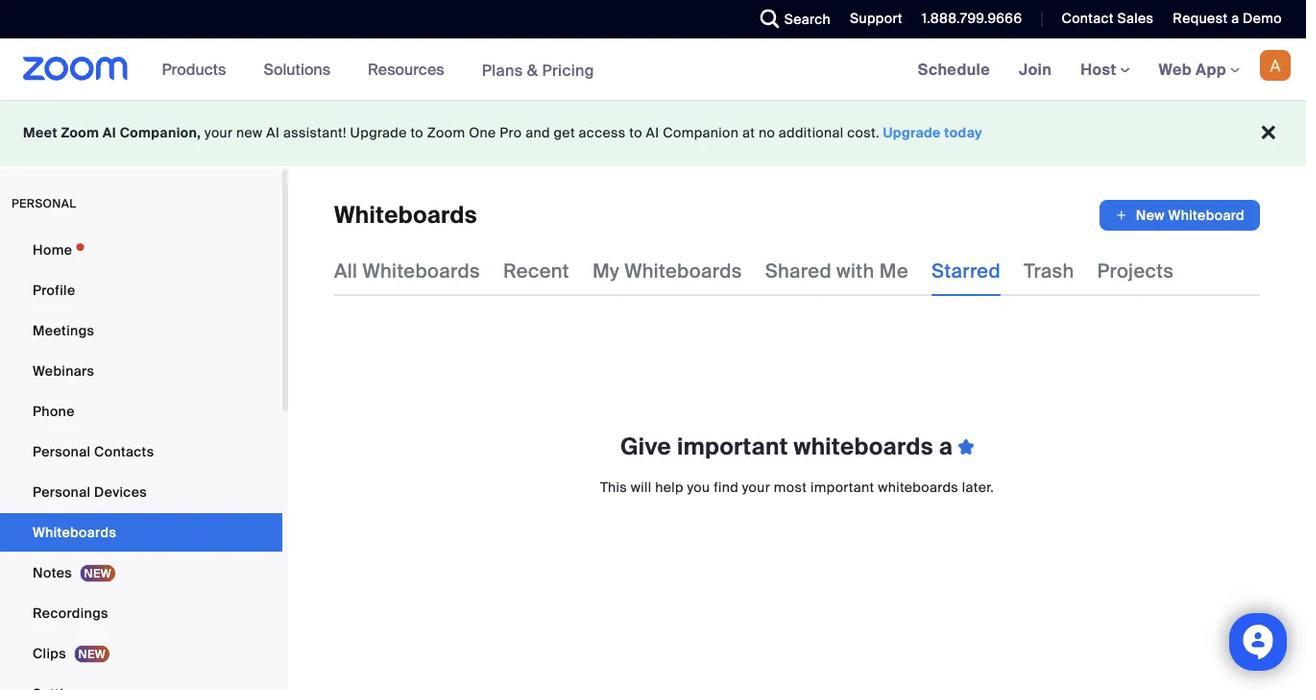 Task type: describe. For each thing, give the bounding box(es) containing it.
personal
[[12, 196, 76, 211]]

companion
[[663, 124, 739, 142]]

and
[[526, 124, 551, 142]]

contacts
[[94, 443, 154, 460]]

whiteboard
[[1169, 206, 1245, 224]]

my
[[593, 259, 620, 283]]

1 to from the left
[[411, 124, 424, 142]]

web
[[1160, 59, 1193, 79]]

1.888.799.9666 button up schedule
[[908, 0, 1028, 38]]

1 zoom from the left
[[61, 124, 99, 142]]

0 vertical spatial whiteboards
[[794, 432, 934, 462]]

me
[[880, 259, 909, 283]]

join link
[[1005, 38, 1067, 100]]

starred
[[932, 259, 1001, 283]]

new whiteboard
[[1137, 206, 1245, 224]]

whiteboards inside application
[[334, 200, 478, 230]]

get
[[554, 124, 576, 142]]

find
[[714, 478, 739, 496]]

one
[[469, 124, 496, 142]]

request
[[1174, 10, 1229, 27]]

meetings navigation
[[904, 38, 1307, 101]]

0 horizontal spatial a
[[940, 432, 953, 462]]

all whiteboards
[[334, 259, 481, 283]]

recordings
[[33, 604, 108, 622]]

webinars link
[[0, 352, 283, 390]]

upgrade today link
[[884, 124, 983, 142]]

zoom logo image
[[23, 57, 128, 81]]

web app button
[[1160, 59, 1241, 79]]

profile link
[[0, 271, 283, 309]]

with
[[837, 259, 875, 283]]

give
[[621, 432, 672, 462]]

whiteboards right my
[[625, 259, 743, 283]]

resources
[[368, 59, 445, 79]]

this will help you find your most important whiteboards later.
[[601, 478, 995, 496]]

shared with me
[[766, 259, 909, 283]]

whiteboards inside personal menu menu
[[33, 523, 116, 541]]

new
[[1137, 206, 1166, 224]]

resources button
[[368, 38, 453, 100]]

whiteboards link
[[0, 513, 283, 552]]

trash
[[1025, 259, 1075, 283]]

whiteboards right all
[[363, 259, 481, 283]]

support
[[851, 10, 903, 27]]

solutions
[[264, 59, 331, 79]]

new whiteboard button
[[1100, 200, 1261, 231]]

pricing
[[542, 60, 595, 80]]

plans & pricing
[[482, 60, 595, 80]]

you
[[688, 478, 711, 496]]

2 ai from the left
[[267, 124, 280, 142]]

personal devices
[[33, 483, 147, 501]]

my whiteboards
[[593, 259, 743, 283]]

1.888.799.9666
[[922, 10, 1023, 27]]

profile picture image
[[1261, 50, 1292, 81]]

3 ai from the left
[[646, 124, 660, 142]]

search
[[785, 10, 831, 28]]

plans
[[482, 60, 523, 80]]

access
[[579, 124, 626, 142]]

later.
[[963, 478, 995, 496]]

clips
[[33, 644, 66, 662]]

0 horizontal spatial important
[[677, 432, 789, 462]]

pro
[[500, 124, 522, 142]]

&
[[527, 60, 538, 80]]

solutions button
[[264, 38, 339, 100]]

additional
[[779, 124, 844, 142]]

2 upgrade from the left
[[884, 124, 942, 142]]

host
[[1081, 59, 1121, 79]]

join
[[1020, 59, 1052, 79]]

sales
[[1118, 10, 1155, 27]]

home link
[[0, 231, 283, 269]]

0 vertical spatial a
[[1232, 10, 1240, 27]]

host button
[[1081, 59, 1131, 79]]

tabs of all whiteboard page tab list
[[334, 246, 1175, 296]]

products button
[[162, 38, 235, 100]]

phone
[[33, 402, 75, 420]]

personal menu menu
[[0, 231, 283, 690]]

2 zoom from the left
[[427, 124, 466, 142]]

most
[[774, 478, 807, 496]]

product information navigation
[[148, 38, 609, 101]]

notes link
[[0, 554, 283, 592]]



Task type: locate. For each thing, give the bounding box(es) containing it.
no
[[759, 124, 776, 142]]

profile
[[33, 281, 75, 299]]

ai left companion,
[[103, 124, 116, 142]]

recordings link
[[0, 594, 283, 632]]

upgrade
[[350, 124, 407, 142], [884, 124, 942, 142]]

help
[[656, 478, 684, 496]]

whiteboards application
[[334, 200, 1261, 231]]

web app
[[1160, 59, 1227, 79]]

ai
[[103, 124, 116, 142], [267, 124, 280, 142], [646, 124, 660, 142]]

2 to from the left
[[630, 124, 643, 142]]

projects
[[1098, 259, 1175, 283]]

0 vertical spatial important
[[677, 432, 789, 462]]

meetings
[[33, 321, 94, 339]]

1 horizontal spatial upgrade
[[884, 124, 942, 142]]

shared
[[766, 259, 832, 283]]

clips link
[[0, 634, 283, 673]]

a
[[1232, 10, 1240, 27], [940, 432, 953, 462]]

1 horizontal spatial your
[[743, 478, 771, 496]]

at
[[743, 124, 756, 142]]

personal for personal contacts
[[33, 443, 91, 460]]

whiteboards up this will help you find your most important whiteboards later.
[[794, 432, 934, 462]]

ai right new
[[267, 124, 280, 142]]

devices
[[94, 483, 147, 501]]

0 horizontal spatial zoom
[[61, 124, 99, 142]]

products
[[162, 59, 226, 79]]

your inside meet zoom ai companion, footer
[[205, 124, 233, 142]]

1 upgrade from the left
[[350, 124, 407, 142]]

demo
[[1244, 10, 1283, 27]]

request a demo
[[1174, 10, 1283, 27]]

request a demo link
[[1159, 0, 1307, 38], [1174, 10, 1283, 27]]

1 horizontal spatial to
[[630, 124, 643, 142]]

this
[[601, 478, 628, 496]]

recent
[[504, 259, 570, 283]]

meet zoom ai companion, footer
[[0, 100, 1307, 166]]

contact sales link
[[1048, 0, 1159, 38], [1062, 10, 1155, 27]]

personal down phone
[[33, 443, 91, 460]]

new
[[236, 124, 263, 142]]

whiteboards up all whiteboards
[[334, 200, 478, 230]]

0 horizontal spatial ai
[[103, 124, 116, 142]]

0 horizontal spatial upgrade
[[350, 124, 407, 142]]

zoom right meet
[[61, 124, 99, 142]]

important right the 'most'
[[811, 478, 875, 496]]

zoom left the one
[[427, 124, 466, 142]]

0 vertical spatial your
[[205, 124, 233, 142]]

personal contacts
[[33, 443, 154, 460]]

companion,
[[120, 124, 201, 142]]

today
[[945, 124, 983, 142]]

support link
[[836, 0, 908, 38], [851, 10, 903, 27]]

1 horizontal spatial zoom
[[427, 124, 466, 142]]

0 vertical spatial personal
[[33, 443, 91, 460]]

give important whiteboards a
[[621, 432, 959, 462]]

home
[[33, 241, 72, 259]]

meet zoom ai companion, your new ai assistant! upgrade to zoom one pro and get access to ai companion at no additional cost. upgrade today
[[23, 124, 983, 142]]

assistant!
[[283, 124, 347, 142]]

contact sales
[[1062, 10, 1155, 27]]

whiteboards down personal devices
[[33, 523, 116, 541]]

webinars
[[33, 362, 94, 380]]

ai left companion
[[646, 124, 660, 142]]

phone link
[[0, 392, 283, 431]]

banner
[[0, 38, 1307, 101]]

personal inside "link"
[[33, 443, 91, 460]]

1 vertical spatial your
[[743, 478, 771, 496]]

notes
[[33, 564, 72, 581]]

your left new
[[205, 124, 233, 142]]

2 personal from the top
[[33, 483, 91, 501]]

app
[[1197, 59, 1227, 79]]

1 vertical spatial whiteboards
[[879, 478, 959, 496]]

1.888.799.9666 button
[[908, 0, 1028, 38], [922, 10, 1023, 27]]

zoom
[[61, 124, 99, 142], [427, 124, 466, 142]]

cost.
[[848, 124, 880, 142]]

personal contacts link
[[0, 432, 283, 471]]

meet
[[23, 124, 58, 142]]

important up find
[[677, 432, 789, 462]]

to right access at the top left
[[630, 124, 643, 142]]

1 vertical spatial important
[[811, 478, 875, 496]]

personal down personal contacts
[[33, 483, 91, 501]]

1 horizontal spatial a
[[1232, 10, 1240, 27]]

add image
[[1116, 206, 1129, 225]]

1 horizontal spatial ai
[[267, 124, 280, 142]]

personal for personal devices
[[33, 483, 91, 501]]

personal devices link
[[0, 473, 283, 511]]

upgrade right cost.
[[884, 124, 942, 142]]

schedule link
[[904, 38, 1005, 100]]

banner containing products
[[0, 38, 1307, 101]]

2 horizontal spatial ai
[[646, 124, 660, 142]]

1 horizontal spatial important
[[811, 478, 875, 496]]

will
[[631, 478, 652, 496]]

schedule
[[918, 59, 991, 79]]

meetings link
[[0, 311, 283, 350]]

1 vertical spatial a
[[940, 432, 953, 462]]

all
[[334, 259, 358, 283]]

contact
[[1062, 10, 1115, 27]]

1 ai from the left
[[103, 124, 116, 142]]

whiteboards
[[334, 200, 478, 230], [363, 259, 481, 283], [625, 259, 743, 283], [33, 523, 116, 541]]

to down resources dropdown button
[[411, 124, 424, 142]]

1.888.799.9666 button up schedule link
[[922, 10, 1023, 27]]

0 horizontal spatial to
[[411, 124, 424, 142]]

personal
[[33, 443, 91, 460], [33, 483, 91, 501]]

your right find
[[743, 478, 771, 496]]

search button
[[746, 0, 836, 38]]

upgrade down product information "navigation"
[[350, 124, 407, 142]]

0 horizontal spatial your
[[205, 124, 233, 142]]

whiteboards left the later.
[[879, 478, 959, 496]]

1 personal from the top
[[33, 443, 91, 460]]

1 vertical spatial personal
[[33, 483, 91, 501]]

to
[[411, 124, 424, 142], [630, 124, 643, 142]]



Task type: vqa. For each thing, say whether or not it's contained in the screenshot.
footer
no



